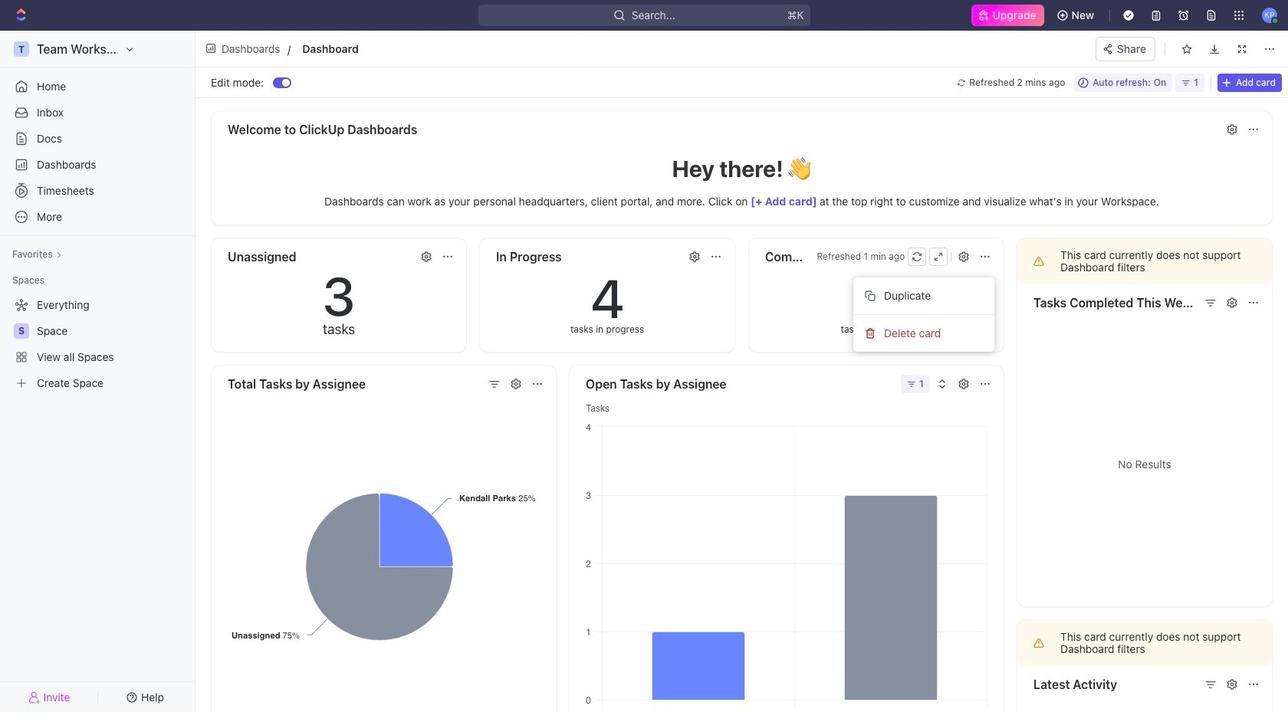 Task type: locate. For each thing, give the bounding box(es) containing it.
None text field
[[302, 39, 637, 58]]

sidebar navigation
[[0, 31, 196, 713]]

tree
[[6, 293, 189, 396]]



Task type: vqa. For each thing, say whether or not it's contained in the screenshot.
Types
no



Task type: describe. For each thing, give the bounding box(es) containing it.
invite user image
[[28, 691, 40, 705]]

tree inside the sidebar navigation
[[6, 293, 189, 396]]



